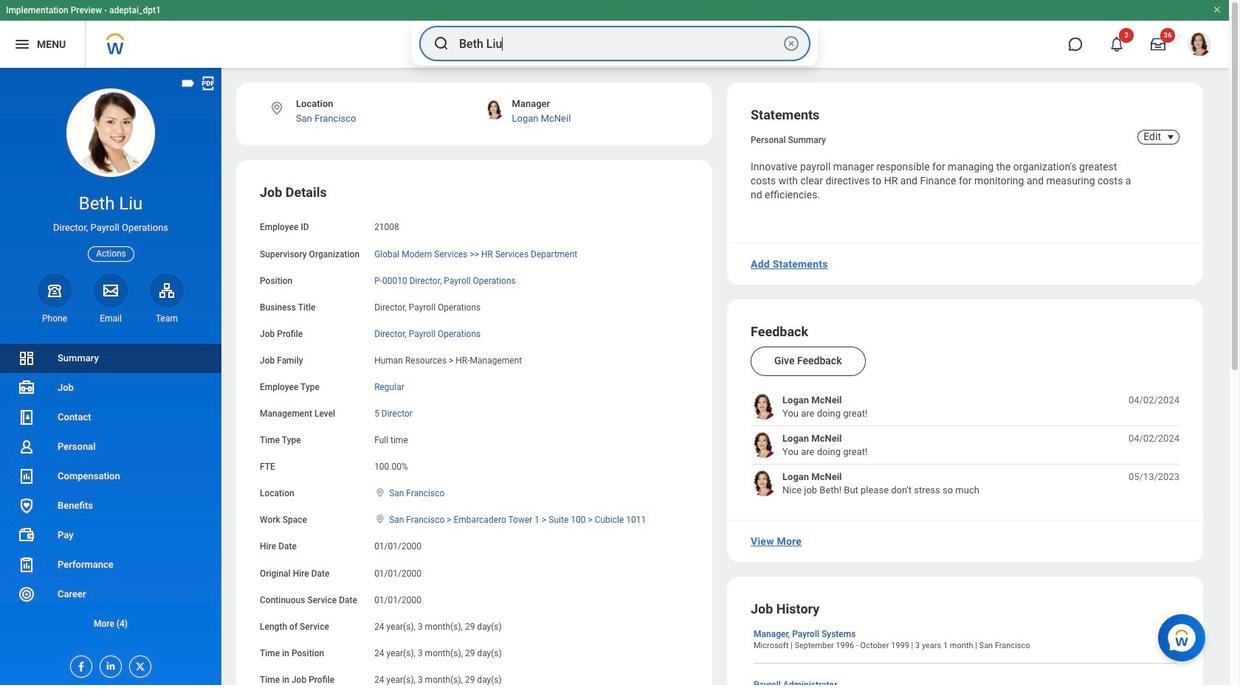 Task type: describe. For each thing, give the bounding box(es) containing it.
notifications large image
[[1110, 37, 1124, 52]]

personal image
[[18, 439, 35, 456]]

profile logan mcneil image
[[1188, 32, 1212, 59]]

full time element
[[374, 433, 408, 446]]

0 horizontal spatial list
[[0, 344, 221, 639]]

summary image
[[18, 350, 35, 368]]

justify image
[[13, 35, 31, 53]]

compensation image
[[18, 468, 35, 486]]

personal summary element
[[751, 132, 826, 145]]

email beth liu element
[[94, 313, 128, 325]]

job image
[[18, 379, 35, 397]]

caret down image
[[1162, 131, 1180, 143]]

1 location image from the top
[[374, 488, 386, 499]]

x circle image
[[783, 35, 800, 52]]

navigation pane region
[[0, 68, 221, 686]]

x image
[[130, 657, 146, 673]]

tag image
[[180, 75, 196, 92]]

pay image
[[18, 527, 35, 545]]



Task type: locate. For each thing, give the bounding box(es) containing it.
location image
[[269, 100, 285, 117]]

employee's photo (logan mcneil) image
[[751, 395, 777, 420], [751, 433, 777, 459], [751, 471, 777, 497]]

0 vertical spatial location image
[[374, 488, 386, 499]]

3 employee's photo (logan mcneil) image from the top
[[751, 471, 777, 497]]

close environment banner image
[[1213, 5, 1222, 14]]

list
[[0, 344, 221, 639], [751, 395, 1180, 497]]

1 vertical spatial employee's photo (logan mcneil) image
[[751, 433, 777, 459]]

inbox large image
[[1151, 37, 1166, 52]]

banner
[[0, 0, 1229, 68]]

Search Workday  search field
[[459, 27, 780, 60]]

2 location image from the top
[[374, 515, 386, 525]]

2 employee's photo (logan mcneil) image from the top
[[751, 433, 777, 459]]

benefits image
[[18, 498, 35, 515]]

linkedin image
[[100, 657, 117, 673]]

view team image
[[158, 282, 176, 300]]

view printable version (pdf) image
[[200, 75, 216, 92]]

1 vertical spatial location image
[[374, 515, 386, 525]]

phone image
[[44, 282, 65, 300]]

performance image
[[18, 557, 35, 574]]

0 vertical spatial employee's photo (logan mcneil) image
[[751, 395, 777, 420]]

facebook image
[[71, 657, 87, 673]]

1 horizontal spatial list
[[751, 395, 1180, 497]]

mail image
[[102, 282, 120, 300]]

career image
[[18, 586, 35, 604]]

team beth liu element
[[150, 313, 184, 325]]

contact image
[[18, 409, 35, 427]]

None search field
[[412, 21, 818, 66]]

location image
[[374, 488, 386, 499], [374, 515, 386, 525]]

2 vertical spatial employee's photo (logan mcneil) image
[[751, 471, 777, 497]]

phone beth liu element
[[38, 313, 72, 325]]

1 employee's photo (logan mcneil) image from the top
[[751, 395, 777, 420]]

search image
[[433, 35, 450, 52]]

group
[[260, 184, 689, 686]]



Task type: vqa. For each thing, say whether or not it's contained in the screenshot.
the 26
no



